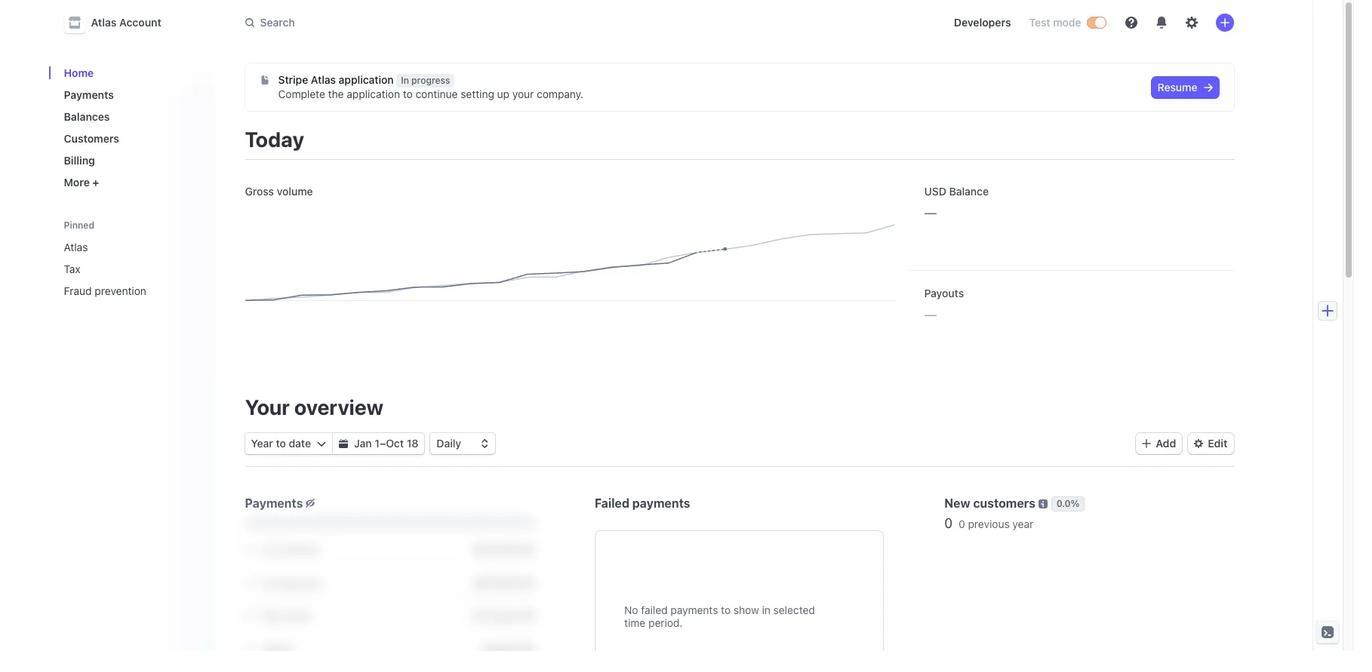 Task type: locate. For each thing, give the bounding box(es) containing it.
payments grid
[[245, 534, 534, 652]]

0 vertical spatial atlas
[[91, 16, 117, 29]]

svg image right resume
[[1204, 83, 1213, 92]]

1 vertical spatial svg image
[[339, 440, 348, 449]]

application
[[339, 73, 394, 86], [347, 88, 400, 100]]

0 vertical spatial application
[[339, 73, 394, 86]]

oct
[[386, 437, 404, 450]]

atlas left the account
[[91, 16, 117, 29]]

stripe atlas application in progress complete the application to continue setting up your company.
[[278, 73, 584, 100]]

to inside no failed payments to show in selected time period.
[[721, 604, 731, 617]]

sales
[[272, 202, 297, 215]]

—
[[925, 204, 937, 221], [925, 306, 937, 323]]

0 horizontal spatial svg image
[[260, 76, 269, 85]]

home link
[[58, 60, 203, 85]]

Search text field
[[236, 9, 662, 37]]

2 horizontal spatial atlas
[[311, 73, 336, 86]]

2 horizontal spatial to
[[721, 604, 731, 617]]

0 horizontal spatial 0
[[945, 516, 953, 532]]

svg image left stripe
[[260, 76, 269, 85]]

1 horizontal spatial atlas
[[91, 16, 117, 29]]

1 vertical spatial svg image
[[317, 440, 326, 449]]

payments inside core navigation links element
[[64, 88, 114, 101]]

settings image
[[1186, 17, 1198, 29]]

payments inside no failed payments to show in selected time period.
[[671, 604, 718, 617]]

atlas up the
[[311, 73, 336, 86]]

18
[[407, 437, 419, 450]]

payments
[[64, 88, 114, 101], [245, 497, 303, 510]]

0 vertical spatial payments
[[64, 88, 114, 101]]

1 horizontal spatial svg image
[[1204, 83, 1213, 92]]

0 horizontal spatial payments
[[64, 88, 114, 101]]

0 vertical spatial payments
[[633, 497, 691, 510]]

your
[[513, 88, 534, 100]]

0
[[945, 516, 953, 532], [959, 518, 966, 531]]

disputes.
[[489, 202, 534, 215]]

svg image for resume
[[1204, 83, 1213, 92]]

in
[[401, 75, 409, 86]]

svg image right date
[[317, 440, 326, 449]]

svg image left jan
[[339, 440, 348, 449]]

atlas down pinned
[[64, 241, 88, 254]]

billing link
[[58, 148, 203, 173]]

mode
[[1053, 16, 1082, 29]]

info image
[[1039, 500, 1048, 509]]

tax
[[64, 263, 80, 276]]

atlas inside stripe atlas application in progress complete the application to continue setting up your company.
[[311, 73, 336, 86]]

home
[[64, 66, 94, 79]]

0 horizontal spatial atlas
[[64, 241, 88, 254]]

account
[[119, 16, 162, 29]]

to down in
[[403, 88, 413, 100]]

progress
[[412, 75, 450, 86]]

— down payouts
[[925, 306, 937, 323]]

+
[[92, 176, 99, 189]]

svg image inside year to date popup button
[[317, 440, 326, 449]]

atlas
[[91, 16, 117, 29], [311, 73, 336, 86], [64, 241, 88, 254]]

0 vertical spatial to
[[403, 88, 413, 100]]

1 vertical spatial application
[[347, 88, 400, 100]]

customers
[[974, 497, 1036, 510]]

your
[[245, 395, 290, 420]]

resume link
[[1152, 77, 1219, 98]]

more +
[[64, 176, 99, 189]]

$25,000.00
[[473, 543, 534, 556]]

1 vertical spatial atlas
[[311, 73, 336, 86]]

$22,000.00
[[473, 576, 534, 589]]

to left show
[[721, 604, 731, 617]]

1 vertical spatial payments
[[671, 604, 718, 617]]

to inside popup button
[[276, 437, 286, 450]]

1 horizontal spatial to
[[403, 88, 413, 100]]

pinned
[[64, 220, 94, 231]]

jan 1 – oct 18
[[354, 437, 419, 450]]

billing
[[64, 154, 95, 167]]

previous
[[968, 518, 1010, 531]]

resume
[[1158, 81, 1198, 94]]

1 horizontal spatial 0
[[959, 518, 966, 531]]

complete
[[278, 88, 325, 100]]

gross
[[245, 185, 274, 198]]

1 — from the top
[[925, 204, 937, 221]]

figure
[[245, 226, 894, 301], [245, 226, 894, 301]]

year
[[251, 437, 273, 450]]

time period.
[[625, 617, 683, 630]]

0 vertical spatial svg image
[[260, 76, 269, 85]]

0 vertical spatial —
[[925, 204, 937, 221]]

atlas inside button
[[91, 16, 117, 29]]

new
[[945, 497, 971, 510]]

svg image
[[1204, 83, 1213, 92], [317, 440, 326, 449]]

2 vertical spatial atlas
[[64, 241, 88, 254]]

to
[[403, 88, 413, 100], [276, 437, 286, 450], [721, 604, 731, 617]]

0 inside "0 0 previous year"
[[959, 518, 966, 531]]

your overview
[[245, 395, 384, 420]]

to inside stripe atlas application in progress complete the application to continue setting up your company.
[[403, 88, 413, 100]]

2 — from the top
[[925, 306, 937, 323]]

0 horizontal spatial to
[[276, 437, 286, 450]]

toolbar containing add
[[1137, 433, 1234, 455]]

to right year
[[276, 437, 286, 450]]

balances
[[64, 110, 110, 123]]

payments
[[633, 497, 691, 510], [671, 604, 718, 617]]

1
[[375, 437, 380, 450]]

toolbar
[[1137, 433, 1234, 455]]

year to date
[[251, 437, 311, 450]]

–
[[380, 437, 386, 450]]

jan
[[354, 437, 372, 450]]

add
[[1156, 437, 1177, 450]]

or
[[476, 202, 486, 215]]

1 vertical spatial to
[[276, 437, 286, 450]]

application right the
[[347, 88, 400, 100]]

test mode
[[1030, 16, 1082, 29]]

any
[[386, 202, 403, 215]]

application up the
[[339, 73, 394, 86]]

balances link
[[58, 104, 203, 129]]

— down usd
[[925, 204, 937, 221]]

volume
[[277, 185, 313, 198]]

atlas inside pinned element
[[64, 241, 88, 254]]

fraud
[[64, 285, 92, 297]]

0 horizontal spatial svg image
[[317, 440, 326, 449]]

$15,000.00
[[473, 610, 534, 623]]

add button
[[1137, 433, 1183, 455]]

2 vertical spatial to
[[721, 604, 731, 617]]

up
[[497, 88, 510, 100]]

total
[[245, 202, 269, 215]]

atlas account
[[91, 16, 162, 29]]

payments up balances
[[64, 88, 114, 101]]

refunds,
[[433, 202, 473, 215]]

payouts
[[925, 287, 964, 300]]

svg image inside the resume link
[[1204, 83, 1213, 92]]

year
[[1013, 518, 1034, 531]]

payments left the "hidden" image
[[245, 497, 303, 510]]

svg image
[[260, 76, 269, 85], [339, 440, 348, 449]]

0 vertical spatial svg image
[[1204, 83, 1213, 92]]

1 vertical spatial —
[[925, 306, 937, 323]]

1 vertical spatial payments
[[245, 497, 303, 510]]



Task type: vqa. For each thing, say whether or not it's contained in the screenshot.
the 8/29/2023 - 9/28/2023
no



Task type: describe. For each thing, give the bounding box(es) containing it.
usd
[[925, 185, 947, 198]]

setting
[[461, 88, 494, 100]]

today
[[245, 127, 304, 152]]

0 0 previous year
[[945, 516, 1034, 532]]

total sales before deducting any fees, refunds, or disputes.
[[245, 202, 534, 215]]

overview
[[294, 395, 384, 420]]

pinned element
[[58, 235, 203, 304]]

customers
[[64, 132, 119, 145]]

more
[[64, 176, 90, 189]]

atlas for atlas link
[[64, 241, 88, 254]]

gross volume
[[245, 185, 313, 198]]

failed
[[641, 604, 668, 617]]

hidden image
[[306, 499, 315, 508]]

company.
[[537, 88, 584, 100]]

stripe
[[278, 73, 308, 86]]

atlas for atlas account
[[91, 16, 117, 29]]

continue
[[416, 88, 458, 100]]

no
[[625, 604, 638, 617]]

year to date button
[[245, 433, 332, 455]]

in
[[762, 604, 771, 617]]

0.0%
[[1057, 498, 1080, 510]]

failed
[[595, 497, 630, 510]]

before
[[299, 202, 331, 215]]

usd balance —
[[925, 185, 989, 221]]

payments link
[[58, 82, 203, 107]]

fees,
[[406, 202, 430, 215]]

svg image for year to date
[[317, 440, 326, 449]]

no failed payments to show in selected time period.
[[625, 604, 815, 630]]

deducting
[[334, 202, 383, 215]]

balance
[[950, 185, 989, 198]]

core navigation links element
[[58, 60, 203, 195]]

pinned navigation links element
[[58, 213, 206, 304]]

date
[[289, 437, 311, 450]]

fraud prevention
[[64, 285, 146, 297]]

1 horizontal spatial svg image
[[339, 440, 348, 449]]

— inside payouts —
[[925, 306, 937, 323]]

atlas account button
[[64, 12, 177, 33]]

test
[[1030, 16, 1051, 29]]

atlas link
[[58, 235, 203, 260]]

1 horizontal spatial payments
[[245, 497, 303, 510]]

selected
[[774, 604, 815, 617]]

failed payments
[[595, 497, 691, 510]]

— inside usd balance —
[[925, 204, 937, 221]]

developers
[[954, 16, 1011, 29]]

help image
[[1125, 17, 1138, 29]]

edit
[[1208, 437, 1228, 450]]

developers link
[[948, 11, 1017, 35]]

the
[[328, 88, 344, 100]]

customers link
[[58, 126, 203, 151]]

fraud prevention link
[[58, 279, 203, 304]]

tax link
[[58, 257, 203, 282]]

show
[[734, 604, 759, 617]]

prevention
[[95, 285, 146, 297]]

payouts —
[[925, 287, 964, 323]]

new customers
[[945, 497, 1036, 510]]

search
[[260, 16, 295, 29]]

edit button
[[1189, 433, 1234, 455]]

Search search field
[[236, 9, 662, 37]]



